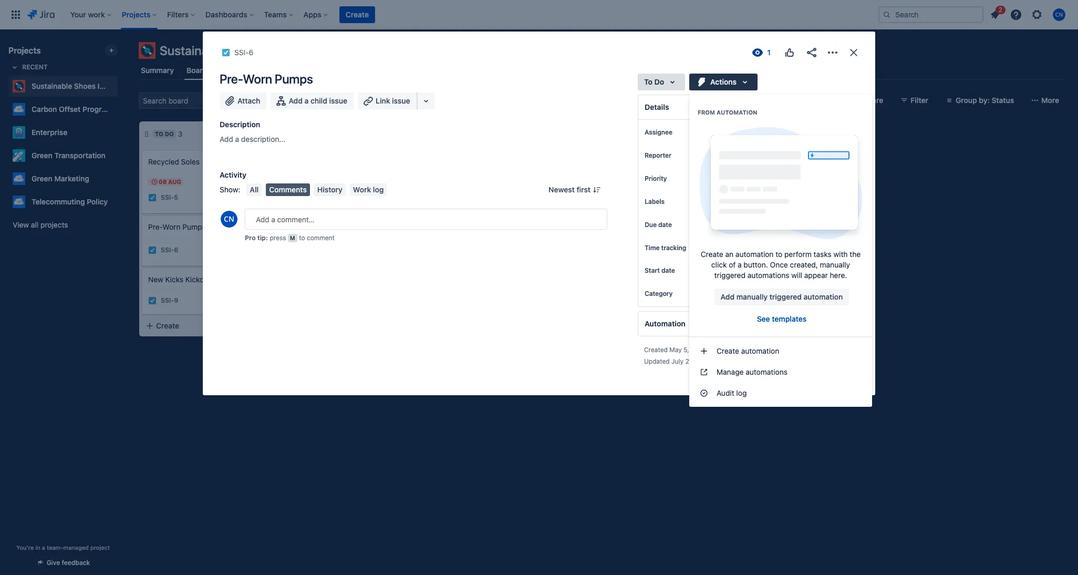 Task type: describe. For each thing, give the bounding box(es) containing it.
automation inside group
[[742, 346, 780, 355]]

recent
[[22, 63, 48, 71]]

green marketing
[[32, 174, 89, 183]]

show:
[[220, 185, 240, 194]]

board
[[187, 66, 207, 75]]

give
[[47, 559, 60, 567]]

description
[[220, 120, 260, 129]]

tab list containing board
[[132, 61, 1072, 80]]

0 horizontal spatial sustainable
[[32, 81, 72, 90]]

labels
[[645, 198, 665, 206]]

templates
[[772, 314, 807, 323]]

manage
[[717, 367, 744, 376]]

0 vertical spatial am
[[732, 346, 742, 354]]

Add a comment… field
[[245, 209, 608, 230]]

none for due date
[[730, 220, 748, 229]]

carbon
[[32, 105, 57, 114]]

green transportation
[[32, 151, 106, 160]]

08
[[159, 178, 167, 185]]

summary link
[[139, 61, 176, 80]]

to for to do
[[644, 77, 653, 86]]

view all projects
[[13, 220, 68, 229]]

rule
[[711, 320, 724, 328]]

no time logged
[[730, 245, 782, 254]]

pro
[[245, 234, 256, 242]]

vote options: no one has voted for this issue yet. image
[[784, 46, 796, 59]]

pre- inside dialog
[[220, 71, 243, 86]]

add a description...
[[220, 135, 286, 144]]

create automation link
[[690, 341, 873, 362]]

a down description
[[235, 135, 239, 144]]

1
[[322, 227, 325, 235]]

add a child issue
[[289, 96, 347, 105]]

ssi- for ssi-1 link
[[309, 227, 322, 235]]

task image for ssi-6
[[148, 246, 157, 254]]

add a child issue button
[[271, 93, 354, 109]]

a inside button
[[305, 96, 309, 105]]

new kicks kickoff
[[148, 275, 209, 284]]

triggered inside create an automation to perform tasks with the click of a button. once created, manually triggered automations will appear here.
[[715, 271, 746, 280]]

project
[[90, 544, 110, 551]]

category pin to top. only you can see pinned fields. image
[[684, 290, 692, 298]]

green transportation link
[[8, 145, 114, 166]]

Search field
[[879, 6, 984, 23]]

create inside create an automation to perform tasks with the click of a button. once created, manually triggered automations will appear here.
[[701, 250, 724, 259]]

newest
[[549, 185, 575, 194]]

pre-worn pumps dialog
[[203, 32, 876, 396]]

menu containing create an automation to perform tasks with the click of a button. once created, manually triggered automations will appear here.
[[690, 95, 873, 407]]

kicks
[[165, 275, 183, 284]]

task image for ssi-1
[[296, 227, 305, 236]]

task image for ssi-5
[[148, 193, 157, 202]]

reporter
[[645, 151, 672, 159]]

all
[[250, 185, 259, 194]]

collapse recent projects image
[[8, 61, 21, 74]]

1 horizontal spatial initiative
[[266, 43, 313, 58]]

create inside group
[[717, 346, 740, 355]]

you're
[[16, 544, 34, 551]]

link issue
[[376, 96, 410, 105]]

add manually triggered automation link
[[715, 289, 850, 305]]

will
[[792, 271, 803, 280]]

once
[[770, 260, 788, 269]]

link
[[376, 96, 390, 105]]

audit log link
[[690, 383, 873, 404]]

1 vertical spatial 2023
[[696, 358, 712, 366]]

pro tip: press m to comment
[[245, 234, 335, 242]]

automation inside create an automation to perform tasks with the click of a button. once created, manually triggered automations will appear here.
[[736, 250, 774, 259]]

from
[[698, 109, 716, 116]]

8:42
[[721, 358, 735, 366]]

the
[[850, 250, 861, 259]]

pre-worn pumps inside dialog
[[220, 71, 313, 86]]

1 vertical spatial am
[[737, 358, 746, 366]]

do for to do 3
[[165, 130, 174, 137]]

all button
[[247, 183, 262, 196]]

view
[[13, 220, 29, 229]]

15
[[307, 212, 314, 219]]

0 horizontal spatial pumps
[[183, 222, 206, 231]]

newest first image
[[593, 186, 601, 194]]

add for add a child issue
[[289, 96, 303, 105]]

telecommuting policy link
[[8, 191, 114, 212]]

copy link to issue image
[[251, 48, 260, 56]]

description...
[[241, 135, 286, 144]]

activity
[[220, 170, 246, 179]]

labels pin to top. only you can see pinned fields. image
[[667, 198, 675, 206]]

in
[[35, 544, 40, 551]]

automation inside pre-worn pumps dialog
[[645, 319, 686, 328]]

log for audit log
[[737, 388, 747, 397]]

recycled
[[148, 157, 179, 166]]

enterprise link
[[8, 122, 114, 143]]

close image
[[848, 46, 861, 59]]

start
[[645, 267, 660, 275]]

appear
[[805, 271, 828, 280]]

projects
[[8, 46, 41, 55]]

timeline
[[289, 66, 318, 75]]

automation element
[[638, 311, 865, 337]]

give feedback
[[47, 559, 90, 567]]

child
[[311, 96, 327, 105]]

automations inside create an automation to perform tasks with the click of a button. once created, manually triggered automations will appear here.
[[748, 271, 790, 280]]

program
[[83, 105, 112, 114]]

tariq douglas image
[[261, 92, 278, 109]]

ssi-6 for ssi-6 link inside pre-worn pumps dialog
[[234, 48, 254, 57]]

from automation
[[698, 109, 758, 116]]

marketing
[[54, 174, 89, 183]]

worn inside dialog
[[243, 71, 272, 86]]

5
[[174, 194, 178, 202]]

updated
[[644, 358, 670, 366]]

first
[[577, 185, 591, 194]]

1 vertical spatial automation
[[804, 292, 843, 301]]

6 for ssi-6 link inside pre-worn pumps dialog
[[249, 48, 254, 57]]

task image up list
[[222, 48, 230, 57]]

0 vertical spatial 2023
[[691, 346, 707, 354]]

none for start date
[[730, 266, 748, 275]]

an
[[726, 250, 734, 259]]

assignee pin to top. only you can see pinned fields. image
[[675, 128, 683, 137]]

a inside create an automation to perform tasks with the click of a button. once created, manually triggered automations will appear here.
[[738, 260, 742, 269]]

create banner
[[0, 0, 1079, 29]]

none for category
[[730, 289, 748, 298]]

offset
[[59, 105, 81, 114]]

summary
[[141, 66, 174, 75]]

0 vertical spatial at
[[709, 346, 714, 354]]

comment
[[307, 234, 335, 242]]

link issue button
[[358, 93, 418, 109]]

Search board text field
[[140, 93, 220, 108]]

tracking
[[662, 244, 687, 252]]

1 vertical spatial triggered
[[770, 292, 802, 301]]

to inside create an automation to perform tasks with the click of a button. once created, manually triggered automations will appear here.
[[776, 250, 783, 259]]

highest image
[[395, 227, 404, 236]]

transportation
[[54, 151, 106, 160]]

6 for the left ssi-6 link
[[174, 246, 178, 254]]

list
[[220, 66, 232, 75]]

give feedback button
[[30, 554, 96, 571]]

medium
[[749, 174, 777, 183]]

menu bar inside pre-worn pumps dialog
[[245, 183, 389, 196]]

policy
[[87, 197, 108, 206]]

newest first
[[549, 185, 591, 194]]



Task type: vqa. For each thing, say whether or not it's contained in the screenshot.
5, on the right bottom of page
yes



Task type: locate. For each thing, give the bounding box(es) containing it.
date for start date
[[662, 267, 675, 275]]

ssi-6 link up calendar
[[234, 46, 254, 59]]

feedback
[[62, 559, 90, 567]]

1 vertical spatial sustainable shoes initiative
[[32, 81, 127, 90]]

pumps up add people image
[[275, 71, 313, 86]]

automation
[[736, 250, 774, 259], [804, 292, 843, 301], [742, 346, 780, 355]]

to up 'details'
[[644, 77, 653, 86]]

ssi-5
[[161, 194, 178, 202]]

add inside from automation group
[[721, 292, 735, 301]]

to for to do 3
[[155, 130, 163, 137]]

to inside pre-worn pumps dialog
[[299, 234, 305, 242]]

to
[[299, 234, 305, 242], [776, 250, 783, 259]]

15 august 2023 image
[[299, 211, 307, 220]]

calendar
[[245, 66, 276, 75]]

audit
[[717, 388, 735, 397]]

calendar link
[[243, 61, 278, 80]]

created,
[[790, 260, 818, 269]]

executions
[[726, 320, 758, 328]]

1 vertical spatial pumps
[[183, 222, 206, 231]]

0 horizontal spatial manually
[[737, 292, 768, 301]]

automations down create automation link
[[746, 367, 788, 376]]

ssi- down 08 aug
[[161, 194, 174, 202]]

4 none from the top
[[730, 289, 748, 298]]

issue inside add a child issue button
[[329, 96, 347, 105]]

1 vertical spatial worn
[[163, 222, 181, 231]]

initiative up program
[[98, 81, 127, 90]]

initiative
[[266, 43, 313, 58], [98, 81, 127, 90]]

at left 8:42
[[713, 358, 719, 366]]

0 vertical spatial automation
[[736, 250, 774, 259]]

due date pin to top. only you can see pinned fields. image
[[674, 221, 683, 229]]

2 horizontal spatial add
[[721, 292, 735, 301]]

1 none from the top
[[730, 197, 748, 206]]

button.
[[744, 260, 768, 269]]

logged
[[759, 245, 782, 254]]

time tracking
[[645, 244, 687, 252]]

list link
[[218, 61, 235, 80]]

menu
[[690, 95, 873, 407]]

6 up kicks
[[174, 246, 178, 254]]

0 vertical spatial ssi-6
[[234, 48, 254, 57]]

primary element
[[6, 0, 879, 29]]

new
[[148, 275, 163, 284]]

automations down once
[[748, 271, 790, 280]]

triggered up templates
[[770, 292, 802, 301]]

manage automations
[[717, 367, 788, 376]]

08 august 2023 image
[[150, 178, 159, 186]]

1 vertical spatial pre-worn pumps
[[148, 222, 206, 231]]

1 horizontal spatial sustainable shoes initiative
[[160, 43, 313, 58]]

pumps left profile image of cara nguyen
[[183, 222, 206, 231]]

ssi-6 link
[[234, 46, 254, 59], [161, 246, 178, 255]]

1 horizontal spatial triggered
[[770, 292, 802, 301]]

0 horizontal spatial initiative
[[98, 81, 127, 90]]

ssi- down 15 aug
[[309, 227, 322, 235]]

to do button
[[638, 74, 686, 90]]

audit log
[[717, 388, 747, 397]]

cara nguyen image up description
[[247, 92, 264, 109]]

create button inside the primary element
[[340, 6, 375, 23]]

you're in a team-managed project
[[16, 544, 110, 551]]

aug for 5
[[168, 178, 181, 185]]

worn
[[243, 71, 272, 86], [163, 222, 181, 231]]

aug right 08
[[168, 178, 181, 185]]

9:00
[[716, 346, 730, 354]]

0 vertical spatial to
[[644, 77, 653, 86]]

0 horizontal spatial create button
[[139, 316, 281, 335]]

ssi- for ssi-6 link inside pre-worn pumps dialog
[[234, 48, 249, 57]]

aug right 15
[[315, 212, 328, 219]]

of
[[729, 260, 736, 269]]

pre-
[[220, 71, 243, 86], [148, 222, 163, 231]]

sustainable shoes initiative up carbon offset program on the left of the page
[[32, 81, 127, 90]]

1 horizontal spatial automation
[[717, 109, 758, 116]]

0 vertical spatial date
[[659, 221, 672, 229]]

attach button
[[220, 93, 267, 109]]

log inside button
[[373, 185, 384, 194]]

log right audit
[[737, 388, 747, 397]]

tip:
[[257, 234, 268, 242]]

manually
[[820, 260, 851, 269], [737, 292, 768, 301]]

sustainable shoes initiative inside sustainable shoes initiative link
[[32, 81, 127, 90]]

projects
[[41, 220, 68, 229]]

manage automations link
[[690, 362, 873, 383]]

shoes up calendar
[[228, 43, 263, 58]]

work log button
[[350, 183, 387, 196]]

worn down ssi-5 link
[[163, 222, 181, 231]]

log right work
[[373, 185, 384, 194]]

jira image
[[27, 8, 55, 21], [27, 8, 55, 21]]

1 vertical spatial at
[[713, 358, 719, 366]]

6
[[249, 48, 254, 57], [174, 246, 178, 254]]

ssi-6 inside pre-worn pumps dialog
[[234, 48, 254, 57]]

menu bar containing all
[[245, 183, 389, 196]]

1 vertical spatial to
[[776, 250, 783, 259]]

2 vertical spatial automation
[[742, 346, 780, 355]]

2 issue from the left
[[392, 96, 410, 105]]

task image down 08 august 2023 icon
[[148, 193, 157, 202]]

green for green marketing
[[32, 174, 53, 183]]

add people image
[[284, 94, 296, 107]]

1 horizontal spatial shoes
[[228, 43, 263, 58]]

from automation group
[[690, 98, 873, 333]]

pre- down ssi-5 link
[[148, 222, 163, 231]]

due date
[[645, 221, 672, 229]]

0 vertical spatial worn
[[243, 71, 272, 86]]

1 vertical spatial green
[[32, 174, 53, 183]]

2 none from the top
[[730, 220, 748, 229]]

1 horizontal spatial do
[[655, 77, 665, 86]]

ssi-1 link
[[309, 227, 325, 236]]

at
[[709, 346, 714, 354], [713, 358, 719, 366]]

green marketing link
[[8, 168, 114, 189]]

medium image
[[247, 193, 255, 202]]

1 issue from the left
[[329, 96, 347, 105]]

date left "due date pin to top. only you can see pinned fields." icon on the top of page
[[659, 221, 672, 229]]

0 horizontal spatial automation
[[645, 319, 686, 328]]

team-
[[47, 544, 63, 551]]

to inside to do 3
[[155, 130, 163, 137]]

1 vertical spatial shoes
[[74, 81, 96, 90]]

ssi-6 up calendar
[[234, 48, 254, 57]]

0 vertical spatial sustainable
[[160, 43, 225, 58]]

to inside to do dropdown button
[[644, 77, 653, 86]]

assignee
[[645, 128, 673, 136]]

ssi-6 link inside pre-worn pumps dialog
[[234, 46, 254, 59]]

do up 'details'
[[655, 77, 665, 86]]

profile image of cara nguyen image
[[221, 211, 238, 228]]

1 vertical spatial pre-
[[148, 222, 163, 231]]

1 vertical spatial initiative
[[98, 81, 127, 90]]

details
[[645, 103, 670, 111]]

ssi-9 link
[[161, 296, 178, 305]]

0 horizontal spatial add
[[220, 135, 233, 144]]

manually inside create an automation to perform tasks with the click of a button. once created, manually triggered automations will appear here.
[[820, 260, 851, 269]]

date for due date
[[659, 221, 672, 229]]

pre-worn pumps up tariq douglas icon
[[220, 71, 313, 86]]

1 horizontal spatial manually
[[820, 260, 851, 269]]

6 inside pre-worn pumps dialog
[[249, 48, 254, 57]]

menu bar
[[245, 183, 389, 196]]

0 horizontal spatial to
[[299, 234, 305, 242]]

all
[[31, 220, 39, 229]]

triggered down the of
[[715, 271, 746, 280]]

green for green transportation
[[32, 151, 53, 160]]

add inside button
[[289, 96, 303, 105]]

create inside the primary element
[[346, 10, 369, 19]]

2 green from the top
[[32, 174, 53, 183]]

to left 3
[[155, 130, 163, 137]]

1 vertical spatial add
[[220, 135, 233, 144]]

08 august 2023 image
[[150, 178, 159, 186]]

1 green from the top
[[32, 151, 53, 160]]

do inside dropdown button
[[655, 77, 665, 86]]

tab list
[[132, 61, 1072, 80]]

date right start
[[662, 267, 675, 275]]

automation up button.
[[736, 250, 774, 259]]

0 vertical spatial ssi-6 link
[[234, 46, 254, 59]]

1 horizontal spatial add
[[289, 96, 303, 105]]

start date
[[645, 267, 675, 275]]

0 horizontal spatial pre-worn pumps
[[148, 222, 206, 231]]

automation down appear
[[804, 292, 843, 301]]

0 vertical spatial aug
[[168, 178, 181, 185]]

ssi- for the left ssi-6 link
[[161, 246, 174, 254]]

a left child
[[305, 96, 309, 105]]

aug for 1
[[315, 212, 328, 219]]

triggered
[[715, 271, 746, 280], [770, 292, 802, 301]]

july
[[672, 358, 684, 366]]

0 vertical spatial create button
[[340, 6, 375, 23]]

sustainable
[[160, 43, 225, 58], [32, 81, 72, 90]]

am right 9:00 at the bottom of page
[[732, 346, 742, 354]]

0 vertical spatial automations
[[748, 271, 790, 280]]

1 vertical spatial automation
[[645, 319, 686, 328]]

rule executions
[[711, 320, 758, 328]]

automation inside group
[[717, 109, 758, 116]]

newest first button
[[543, 183, 608, 196]]

category
[[645, 290, 673, 298]]

1 vertical spatial manually
[[737, 292, 768, 301]]

tariq douglas image
[[259, 191, 271, 204]]

1 vertical spatial do
[[165, 130, 174, 137]]

link web pages and more image
[[420, 95, 432, 107]]

add left child
[[289, 96, 303, 105]]

search image
[[883, 11, 892, 19]]

2
[[999, 6, 1003, 14]]

ssi- up kicks
[[161, 246, 174, 254]]

carbon offset program
[[32, 105, 112, 114]]

ssi- for ssi-9 link
[[161, 297, 174, 305]]

0 horizontal spatial triggered
[[715, 271, 746, 280]]

automations inside group
[[746, 367, 788, 376]]

log inside group
[[737, 388, 747, 397]]

press
[[270, 234, 286, 242]]

at left 9:00 at the bottom of page
[[709, 346, 714, 354]]

1 vertical spatial date
[[662, 267, 675, 275]]

0 horizontal spatial ssi-6
[[161, 246, 178, 254]]

actions image
[[827, 46, 840, 59]]

to do
[[644, 77, 665, 86]]

cara nguyen image right highest icon
[[407, 225, 420, 238]]

0 horizontal spatial pre-
[[148, 222, 163, 231]]

start date pin to top. only you can see pinned fields. image
[[686, 267, 694, 275]]

0 vertical spatial 6
[[249, 48, 254, 57]]

2 vertical spatial cara nguyen image
[[259, 244, 271, 257]]

ssi- inside pre-worn pumps dialog
[[234, 48, 249, 57]]

a right the of
[[738, 260, 742, 269]]

0 vertical spatial do
[[655, 77, 665, 86]]

ssi-6 up kicks
[[161, 246, 178, 254]]

pre-worn pumps down 5
[[148, 222, 206, 231]]

3 none from the top
[[730, 266, 748, 275]]

1 horizontal spatial log
[[737, 388, 747, 397]]

2023 right '27,'
[[696, 358, 712, 366]]

none for labels
[[730, 197, 748, 206]]

1 vertical spatial cara nguyen image
[[407, 225, 420, 238]]

1 vertical spatial ssi-6 link
[[161, 246, 178, 255]]

created
[[644, 346, 668, 354]]

automation right from
[[717, 109, 758, 116]]

do left 3
[[165, 130, 174, 137]]

am down "create automation" on the right
[[737, 358, 746, 366]]

0 vertical spatial add
[[289, 96, 303, 105]]

task image
[[148, 296, 157, 305]]

sustainable up carbon
[[32, 81, 72, 90]]

0 horizontal spatial shoes
[[74, 81, 96, 90]]

0 vertical spatial shoes
[[228, 43, 263, 58]]

1 horizontal spatial create button
[[340, 6, 375, 23]]

automation up manage automations
[[742, 346, 780, 355]]

1 vertical spatial sustainable
[[32, 81, 72, 90]]

group containing create automation
[[690, 336, 873, 407]]

0 horizontal spatial ssi-6 link
[[161, 246, 178, 255]]

0 vertical spatial log
[[373, 185, 384, 194]]

initiative up timeline
[[266, 43, 313, 58]]

2 vertical spatial add
[[721, 292, 735, 301]]

1 horizontal spatial aug
[[315, 212, 328, 219]]

do
[[655, 77, 665, 86], [165, 130, 174, 137]]

15 august 2023 image
[[299, 211, 307, 220]]

add down description
[[220, 135, 233, 144]]

task image right m
[[296, 227, 305, 236]]

manually up here.
[[820, 260, 851, 269]]

1 horizontal spatial pre-worn pumps
[[220, 71, 313, 86]]

0 vertical spatial sustainable shoes initiative
[[160, 43, 313, 58]]

2023 right 5,
[[691, 346, 707, 354]]

pre- up the attach button
[[220, 71, 243, 86]]

1 horizontal spatial to
[[644, 77, 653, 86]]

1 horizontal spatial worn
[[243, 71, 272, 86]]

ssi- right task icon at the left bottom of the page
[[161, 297, 174, 305]]

6 up calendar
[[249, 48, 254, 57]]

cara nguyen image
[[247, 92, 264, 109], [407, 225, 420, 238], [259, 244, 271, 257]]

comments
[[269, 185, 307, 194]]

create an automation to perform tasks with the click of a button. once created, manually triggered automations will appear here.
[[701, 250, 861, 280]]

task image up new
[[148, 246, 157, 254]]

sustainable up board
[[160, 43, 225, 58]]

1 horizontal spatial issue
[[392, 96, 410, 105]]

here.
[[830, 271, 848, 280]]

ssi-6 for the left ssi-6 link
[[161, 246, 178, 254]]

1 horizontal spatial ssi-6 link
[[234, 46, 254, 59]]

timeline link
[[287, 61, 320, 80]]

0 vertical spatial pre-
[[220, 71, 243, 86]]

issue inside link issue 'button'
[[392, 96, 410, 105]]

0 vertical spatial cara nguyen image
[[247, 92, 264, 109]]

to up once
[[776, 250, 783, 259]]

do for to do
[[655, 77, 665, 86]]

view all projects link
[[8, 216, 118, 234]]

pumps inside dialog
[[275, 71, 313, 86]]

to right m
[[299, 234, 305, 242]]

add up rule executions
[[721, 292, 735, 301]]

m
[[290, 234, 295, 241]]

1 horizontal spatial to
[[776, 250, 783, 259]]

cara nguyen image down tip:
[[259, 244, 271, 257]]

automation
[[717, 109, 758, 116], [645, 319, 686, 328]]

1 vertical spatial automations
[[746, 367, 788, 376]]

created may 5, 2023 at 9:00 am updated july 27, 2023 at 8:42 am
[[644, 346, 746, 366]]

add manually triggered automation
[[721, 292, 843, 301]]

reporter pin to top. only you can see pinned fields. image
[[674, 151, 682, 160]]

0 vertical spatial to
[[299, 234, 305, 242]]

0 horizontal spatial log
[[373, 185, 384, 194]]

0 horizontal spatial issue
[[329, 96, 347, 105]]

1 horizontal spatial pumps
[[275, 71, 313, 86]]

worn up attach
[[243, 71, 272, 86]]

pumps
[[275, 71, 313, 86], [183, 222, 206, 231]]

1 vertical spatial to
[[155, 130, 163, 137]]

issue right child
[[329, 96, 347, 105]]

add for add manually triggered automation
[[721, 292, 735, 301]]

carbon offset program link
[[8, 99, 114, 120]]

0 horizontal spatial aug
[[168, 178, 181, 185]]

0 horizontal spatial worn
[[163, 222, 181, 231]]

ssi- left copy link to issue image
[[234, 48, 249, 57]]

no
[[730, 245, 740, 254]]

managed
[[63, 544, 89, 551]]

comments button
[[266, 183, 310, 196]]

sustainable shoes initiative up list
[[160, 43, 313, 58]]

1 vertical spatial log
[[737, 388, 747, 397]]

sustainable shoes initiative
[[160, 43, 313, 58], [32, 81, 127, 90]]

log for work log
[[373, 185, 384, 194]]

a right in
[[42, 544, 45, 551]]

work log
[[353, 185, 384, 194]]

green down enterprise
[[32, 151, 53, 160]]

manually up see
[[737, 292, 768, 301]]

task image
[[222, 48, 230, 57], [148, 193, 157, 202], [296, 227, 305, 236], [148, 246, 157, 254]]

shoes up program
[[74, 81, 96, 90]]

1 horizontal spatial pre-
[[220, 71, 243, 86]]

1 vertical spatial create button
[[139, 316, 281, 335]]

1 horizontal spatial sustainable
[[160, 43, 225, 58]]

1 vertical spatial ssi-6
[[161, 246, 178, 254]]

1 horizontal spatial 6
[[249, 48, 254, 57]]

1 horizontal spatial ssi-6
[[234, 48, 254, 57]]

0 vertical spatial pumps
[[275, 71, 313, 86]]

ssi- for ssi-5 link
[[161, 194, 174, 202]]

add for add a description...
[[220, 135, 233, 144]]

may
[[670, 346, 682, 354]]

ssi-6 link up kicks
[[161, 246, 178, 255]]

0 vertical spatial automation
[[717, 109, 758, 116]]

actions button
[[690, 74, 758, 90]]

see templates link
[[751, 311, 813, 328]]

group
[[690, 336, 873, 407]]

0 horizontal spatial sustainable shoes initiative
[[32, 81, 127, 90]]

0 vertical spatial pre-worn pumps
[[220, 71, 313, 86]]

27,
[[686, 358, 694, 366]]

0 vertical spatial green
[[32, 151, 53, 160]]

share image
[[806, 46, 819, 59]]

automation up created
[[645, 319, 686, 328]]

issue right link
[[392, 96, 410, 105]]

0 horizontal spatial 6
[[174, 246, 178, 254]]

1 vertical spatial aug
[[315, 212, 328, 219]]

0 vertical spatial triggered
[[715, 271, 746, 280]]

0 horizontal spatial do
[[165, 130, 174, 137]]

green up telecommuting
[[32, 174, 53, 183]]

do inside to do 3
[[165, 130, 174, 137]]



